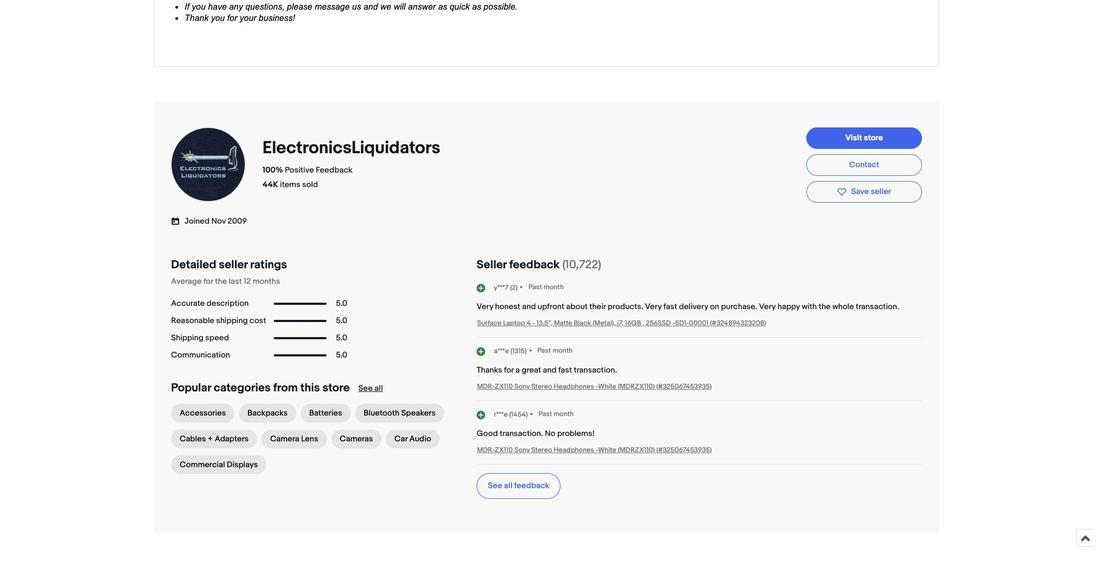 Task type: vqa. For each thing, say whether or not it's contained in the screenshot.
fashion jewelry link
no



Task type: locate. For each thing, give the bounding box(es) containing it.
1 vertical spatial seller
[[219, 258, 248, 272]]

shipping
[[216, 316, 248, 326]]

(metal),
[[593, 319, 616, 328]]

see up bluetooth
[[359, 384, 373, 394]]

delivery
[[679, 302, 709, 312]]

0 vertical spatial mdr-zx110 sony stereo headphones -white (mdrzx110) (#325067453935) link
[[478, 383, 712, 391]]

mdr- down thanks
[[478, 383, 495, 391]]

past month
[[529, 283, 564, 292], [538, 347, 573, 355], [539, 410, 574, 419]]

for left a
[[504, 365, 514, 376]]

0 horizontal spatial very
[[477, 302, 494, 312]]

(mdrzx110)
[[618, 383, 655, 391], [618, 446, 655, 455]]

past month for about
[[529, 283, 564, 292]]

mdr-zx110 sony stereo headphones -white (mdrzx110) (#325067453935) link
[[478, 383, 712, 391], [478, 446, 712, 455]]

see all link
[[359, 384, 383, 394]]

mdr-zx110 sony stereo headphones -white (mdrzx110) (#325067453935)
[[478, 383, 712, 391], [478, 446, 712, 455]]

0 horizontal spatial seller
[[219, 258, 248, 272]]

2 vertical spatial transaction.
[[500, 429, 543, 439]]

mdr-zx110 sony stereo headphones -white (mdrzx110) (#325067453935) for thanks for a great and fast transaction.
[[478, 383, 712, 391]]

1 vertical spatial (#325067453935)
[[657, 446, 712, 455]]

2 5.0 from the top
[[336, 316, 348, 326]]

on
[[711, 302, 720, 312]]

0 vertical spatial mdr-
[[478, 383, 495, 391]]

4
[[527, 319, 531, 328]]

1 horizontal spatial for
[[504, 365, 514, 376]]

see
[[359, 384, 373, 394], [488, 481, 503, 491]]

1 vertical spatial mdr-zx110 sony stereo headphones -white (mdrzx110) (#325067453935)
[[478, 446, 712, 455]]

2 (mdrzx110) from the top
[[618, 446, 655, 455]]

0 vertical spatial the
[[215, 276, 227, 287]]

0 vertical spatial for
[[204, 276, 213, 287]]

zx110 down the good
[[495, 446, 513, 455]]

stereo for problems!
[[532, 446, 553, 455]]

accurate
[[171, 299, 205, 309]]

mdr- down the good
[[478, 446, 495, 455]]

1 sony from the top
[[515, 383, 530, 391]]

1 horizontal spatial very
[[646, 302, 662, 312]]

0 horizontal spatial store
[[323, 381, 350, 395]]

0 horizontal spatial and
[[523, 302, 536, 312]]

white for good transaction.  no problems!
[[599, 446, 617, 455]]

5.0 for shipping
[[336, 316, 348, 326]]

5.0 for speed
[[336, 333, 348, 344]]

1 mdr-zx110 sony stereo headphones -white (mdrzx110) (#325067453935) link from the top
[[478, 383, 712, 391]]

(mdrzx110) for good transaction.  no problems!
[[618, 446, 655, 455]]

5.0 for description
[[336, 299, 348, 309]]

seller feedback (10,722)
[[477, 258, 602, 272]]

visit store
[[846, 133, 884, 143]]

2 very from the left
[[646, 302, 662, 312]]

2 horizontal spatial very
[[760, 302, 776, 312]]

0 horizontal spatial see
[[359, 384, 373, 394]]

1 vertical spatial for
[[504, 365, 514, 376]]

3 very from the left
[[760, 302, 776, 312]]

a***e (1315)
[[494, 347, 527, 356]]

3 5.0 from the top
[[336, 333, 348, 344]]

for
[[204, 276, 213, 287], [504, 365, 514, 376]]

very up 256ssd
[[646, 302, 662, 312]]

description
[[207, 299, 249, 309]]

(1315)
[[511, 347, 527, 356]]

and right great
[[543, 365, 557, 376]]

5.0
[[336, 299, 348, 309], [336, 316, 348, 326], [336, 333, 348, 344], [336, 351, 348, 361]]

stereo down good transaction.  no problems!
[[532, 446, 553, 455]]

fast up 5d1-
[[664, 302, 678, 312]]

store right visit
[[865, 133, 884, 143]]

seller up last
[[219, 258, 248, 272]]

0 vertical spatial fast
[[664, 302, 678, 312]]

2 mdr-zx110 sony stereo headphones -white (mdrzx110) (#325067453935) link from the top
[[478, 446, 712, 455]]

past month up upfront
[[529, 283, 564, 292]]

mdr-zx110 sony stereo headphones -white (mdrzx110) (#325067453935) link down problems! at the bottom of page
[[478, 446, 712, 455]]

0 vertical spatial transaction.
[[856, 302, 900, 312]]

1 vertical spatial headphones
[[554, 446, 595, 455]]

1 vertical spatial the
[[819, 302, 831, 312]]

good transaction.  no problems!
[[477, 429, 595, 439]]

1 horizontal spatial all
[[504, 481, 513, 491]]

transaction. right whole at bottom right
[[856, 302, 900, 312]]

0 horizontal spatial for
[[204, 276, 213, 287]]

seller
[[871, 187, 892, 197], [219, 258, 248, 272]]

1 vertical spatial past month
[[538, 347, 573, 355]]

transaction. down (metal),
[[574, 365, 618, 376]]

upfront
[[538, 302, 565, 312]]

1 horizontal spatial seller
[[871, 187, 892, 197]]

month up problems! at the bottom of page
[[554, 410, 574, 419]]

0 horizontal spatial all
[[375, 384, 383, 394]]

1 vertical spatial transaction.
[[574, 365, 618, 376]]

mdr-zx110 sony stereo headphones -white (mdrzx110) (#325067453935) link down thanks for a great and fast transaction.
[[478, 383, 712, 391]]

0 vertical spatial white
[[599, 383, 617, 391]]

transaction.
[[856, 302, 900, 312], [574, 365, 618, 376], [500, 429, 543, 439]]

2 zx110 from the top
[[495, 446, 513, 455]]

1 horizontal spatial see
[[488, 481, 503, 491]]

0 vertical spatial past month
[[529, 283, 564, 292]]

feedback down good transaction.  no problems!
[[515, 481, 550, 491]]

2 (#325067453935) from the top
[[657, 446, 712, 455]]

the
[[215, 276, 227, 287], [819, 302, 831, 312]]

for right average
[[204, 276, 213, 287]]

feedback
[[316, 165, 353, 176]]

5d1-
[[676, 319, 690, 328]]

items
[[280, 180, 301, 190]]

and up 4
[[523, 302, 536, 312]]

mdr-
[[478, 383, 495, 391], [478, 446, 495, 455]]

past up no
[[539, 410, 553, 419]]

electronicsliquidators
[[263, 138, 441, 159]]

0 vertical spatial see
[[359, 384, 373, 394]]

past month up thanks for a great and fast transaction.
[[538, 347, 573, 355]]

lens
[[301, 434, 318, 444]]

1 (mdrzx110) from the top
[[618, 383, 655, 391]]

2 stereo from the top
[[532, 446, 553, 455]]

2 mdr-zx110 sony stereo headphones -white (mdrzx110) (#325067453935) from the top
[[478, 446, 712, 455]]

seller right save
[[871, 187, 892, 197]]

1 vertical spatial see
[[488, 481, 503, 491]]

see down the good
[[488, 481, 503, 491]]

visit store link
[[807, 128, 923, 149]]

store right this
[[323, 381, 350, 395]]

seller for save
[[871, 187, 892, 197]]

feedback
[[510, 258, 560, 272], [515, 481, 550, 491]]

very honest and upfront about their products. very fast delivery on purchase. very happy with the whole transaction.
[[477, 302, 900, 312]]

month
[[544, 283, 564, 292], [553, 347, 573, 355], [554, 410, 574, 419]]

feedback up (2)
[[510, 258, 560, 272]]

4 5.0 from the top
[[336, 351, 348, 361]]

0 vertical spatial month
[[544, 283, 564, 292]]

sony down good transaction.  no problems!
[[515, 446, 530, 455]]

1 headphones from the top
[[554, 383, 595, 391]]

cost
[[250, 316, 266, 326]]

1 horizontal spatial store
[[865, 133, 884, 143]]

white
[[599, 383, 617, 391], [599, 446, 617, 455]]

commercial
[[180, 460, 225, 470]]

1 vertical spatial mdr-
[[478, 446, 495, 455]]

seller inside button
[[871, 187, 892, 197]]

headphones down thanks for a great and fast transaction.
[[554, 383, 595, 391]]

i7,
[[618, 319, 624, 328]]

y***7 (2)
[[494, 284, 518, 292]]

1 vertical spatial past
[[538, 347, 551, 355]]

0 vertical spatial seller
[[871, 187, 892, 197]]

0 vertical spatial sony
[[515, 383, 530, 391]]

month up upfront
[[544, 283, 564, 292]]

00001
[[690, 319, 709, 328]]

1 vertical spatial white
[[599, 446, 617, 455]]

-
[[533, 319, 535, 328], [673, 319, 676, 328], [596, 383, 599, 391], [596, 446, 599, 455]]

visit
[[846, 133, 863, 143]]

camera lens
[[270, 434, 318, 444]]

transaction. down (1454)
[[500, 429, 543, 439]]

mdr-zx110 sony stereo headphones -white (mdrzx110) (#325067453935) link for thanks for a great and fast transaction.
[[478, 383, 712, 391]]

1 white from the top
[[599, 383, 617, 391]]

see all feedback
[[488, 481, 550, 491]]

2 white from the top
[[599, 446, 617, 455]]

1 vertical spatial fast
[[559, 365, 572, 376]]

very up surface
[[477, 302, 494, 312]]

this
[[301, 381, 320, 395]]

1 5.0 from the top
[[336, 299, 348, 309]]

electronicsliquidators image
[[171, 127, 246, 202]]

0 vertical spatial and
[[523, 302, 536, 312]]

2 sony from the top
[[515, 446, 530, 455]]

0 vertical spatial (mdrzx110)
[[618, 383, 655, 391]]

batteries
[[309, 408, 342, 419]]

0 vertical spatial stereo
[[532, 383, 553, 391]]

2 mdr- from the top
[[478, 446, 495, 455]]

camera lens link
[[262, 430, 327, 449]]

past up thanks for a great and fast transaction.
[[538, 347, 551, 355]]

1 horizontal spatial the
[[819, 302, 831, 312]]

very left happy
[[760, 302, 776, 312]]

mdr-zx110 sony stereo headphones -white (mdrzx110) (#325067453935) link for good transaction.  no problems!
[[478, 446, 712, 455]]

all for see all
[[375, 384, 383, 394]]

stereo down thanks for a great and fast transaction.
[[532, 383, 553, 391]]

(mdrzx110) for thanks for a great and fast transaction.
[[618, 383, 655, 391]]

month up thanks for a great and fast transaction.
[[553, 347, 573, 355]]

2 headphones from the top
[[554, 446, 595, 455]]

0 vertical spatial headphones
[[554, 383, 595, 391]]

problems!
[[558, 429, 595, 439]]

2 vertical spatial past
[[539, 410, 553, 419]]

1 vertical spatial (mdrzx110)
[[618, 446, 655, 455]]

store
[[865, 133, 884, 143], [323, 381, 350, 395]]

1 horizontal spatial fast
[[664, 302, 678, 312]]

surface laptop 4 - 13.5", matte black (metal), i7, 16gb , 256ssd -5d1-00001 (#324894323208)
[[478, 319, 767, 328]]

the right with
[[819, 302, 831, 312]]

mdr-zx110 sony stereo headphones -white (mdrzx110) (#325067453935) down problems! at the bottom of page
[[478, 446, 712, 455]]

popular
[[171, 381, 211, 395]]

0 vertical spatial all
[[375, 384, 383, 394]]

the left last
[[215, 276, 227, 287]]

with
[[802, 302, 817, 312]]

fast right great
[[559, 365, 572, 376]]

headphones down problems! at the bottom of page
[[554, 446, 595, 455]]

zx110 for transaction.
[[495, 446, 513, 455]]

zx110 down thanks
[[495, 383, 513, 391]]

1 horizontal spatial and
[[543, 365, 557, 376]]

0 horizontal spatial the
[[215, 276, 227, 287]]

0 vertical spatial past
[[529, 283, 542, 292]]

1 (#325067453935) from the top
[[657, 383, 712, 391]]

y***7
[[494, 284, 509, 292]]

1 mdr-zx110 sony stereo headphones -white (mdrzx110) (#325067453935) from the top
[[478, 383, 712, 391]]

cables
[[180, 434, 206, 444]]

categories
[[214, 381, 271, 395]]

sony
[[515, 383, 530, 391], [515, 446, 530, 455]]

sony down a
[[515, 383, 530, 391]]

1 vertical spatial month
[[553, 347, 573, 355]]

1 vertical spatial mdr-zx110 sony stereo headphones -white (mdrzx110) (#325067453935) link
[[478, 446, 712, 455]]

mdr-zx110 sony stereo headphones -white (mdrzx110) (#325067453935) down thanks for a great and fast transaction.
[[478, 383, 712, 391]]

0 vertical spatial store
[[865, 133, 884, 143]]

0 vertical spatial (#325067453935)
[[657, 383, 712, 391]]

1 mdr- from the top
[[478, 383, 495, 391]]

white for thanks for a great and fast transaction.
[[599, 383, 617, 391]]

detailed
[[171, 258, 216, 272]]

electronicsliquidators link
[[263, 138, 445, 159]]

0 vertical spatial mdr-zx110 sony stereo headphones -white (mdrzx110) (#325067453935)
[[478, 383, 712, 391]]

0 vertical spatial feedback
[[510, 258, 560, 272]]

fast
[[664, 302, 678, 312], [559, 365, 572, 376]]

past month up no
[[539, 410, 574, 419]]

(#324894323208)
[[711, 319, 767, 328]]

1 zx110 from the top
[[495, 383, 513, 391]]

0 vertical spatial zx110
[[495, 383, 513, 391]]

past right (2)
[[529, 283, 542, 292]]

1 stereo from the top
[[532, 383, 553, 391]]

1 vertical spatial sony
[[515, 446, 530, 455]]

1 vertical spatial zx110
[[495, 446, 513, 455]]

stereo
[[532, 383, 553, 391], [532, 446, 553, 455]]

1 vertical spatial stereo
[[532, 446, 553, 455]]

1 vertical spatial all
[[504, 481, 513, 491]]



Task type: describe. For each thing, give the bounding box(es) containing it.
surface laptop 4 - 13.5", matte black (metal), i7, 16gb , 256ssd -5d1-00001 (#324894323208) link
[[478, 319, 767, 328]]

past for problems!
[[539, 410, 553, 419]]

(#325067453935) for good transaction.  no problems!
[[657, 446, 712, 455]]

contact
[[850, 160, 880, 170]]

accurate description
[[171, 299, 249, 309]]

44k
[[263, 180, 278, 190]]

camera
[[270, 434, 300, 444]]

0 horizontal spatial fast
[[559, 365, 572, 376]]

13.5",
[[537, 319, 553, 328]]

their
[[590, 302, 606, 312]]

accessories
[[180, 408, 226, 419]]

1 vertical spatial and
[[543, 365, 557, 376]]

mdr- for thanks
[[478, 383, 495, 391]]

save seller
[[852, 187, 892, 197]]

past month for and
[[538, 347, 573, 355]]

save seller button
[[807, 181, 923, 203]]

1 vertical spatial store
[[323, 381, 350, 395]]

2 vertical spatial past month
[[539, 410, 574, 419]]

positive
[[285, 165, 314, 176]]

for for thanks
[[504, 365, 514, 376]]

popular categories from this store
[[171, 381, 350, 395]]

months
[[253, 276, 280, 287]]

(2)
[[511, 284, 518, 292]]

month for and
[[553, 347, 573, 355]]

2 horizontal spatial transaction.
[[856, 302, 900, 312]]

stereo for great
[[532, 383, 553, 391]]

see all feedback link
[[477, 474, 561, 499]]

mdr-zx110 sony stereo headphones -white (mdrzx110) (#325067453935) for good transaction.  no problems!
[[478, 446, 712, 455]]

happy
[[778, 302, 801, 312]]

shipping
[[171, 333, 204, 344]]

shipping speed
[[171, 333, 229, 344]]

100%
[[263, 165, 283, 176]]

headphones for problems!
[[554, 446, 595, 455]]

0 horizontal spatial transaction.
[[500, 429, 543, 439]]

see all
[[359, 384, 383, 394]]

purchase.
[[722, 302, 758, 312]]

16gb
[[626, 319, 642, 328]]

average
[[171, 276, 202, 287]]

zx110 for for
[[495, 383, 513, 391]]

average for the last 12 months
[[171, 276, 280, 287]]

products.
[[608, 302, 644, 312]]

car audio link
[[386, 430, 440, 449]]

sony for transaction.
[[515, 446, 530, 455]]

honest
[[495, 302, 521, 312]]

1 horizontal spatial transaction.
[[574, 365, 618, 376]]

,
[[643, 319, 645, 328]]

(10,722)
[[563, 258, 602, 272]]

great
[[522, 365, 542, 376]]

sony for for
[[515, 383, 530, 391]]

adapters
[[215, 434, 249, 444]]

commercial displays
[[180, 460, 258, 470]]

accessories link
[[171, 404, 235, 423]]

1 vertical spatial feedback
[[515, 481, 550, 491]]

see for see all feedback
[[488, 481, 503, 491]]

2009
[[228, 217, 247, 227]]

ratings
[[250, 258, 287, 272]]

commercial displays link
[[171, 456, 267, 475]]

headphones for great
[[554, 383, 595, 391]]

100% positive feedback 44k items sold
[[263, 165, 353, 190]]

r***e
[[494, 411, 508, 419]]

for for average
[[204, 276, 213, 287]]

car audio
[[395, 434, 431, 444]]

cameras link
[[331, 430, 382, 449]]

past for upfront
[[529, 283, 542, 292]]

reasonable shipping cost
[[171, 316, 266, 326]]

text__icon wrapper image
[[171, 216, 185, 226]]

bluetooth speakers link
[[355, 404, 445, 423]]

bluetooth speakers
[[364, 408, 436, 419]]

cables + adapters
[[180, 434, 249, 444]]

save
[[852, 187, 870, 197]]

matte
[[554, 319, 573, 328]]

r***e (1454)
[[494, 411, 528, 419]]

whole
[[833, 302, 855, 312]]

month for about
[[544, 283, 564, 292]]

nov
[[212, 217, 226, 227]]

bluetooth
[[364, 408, 400, 419]]

no
[[545, 429, 556, 439]]

2 vertical spatial month
[[554, 410, 574, 419]]

speakers
[[402, 408, 436, 419]]

laptop
[[503, 319, 525, 328]]

backpacks
[[248, 408, 288, 419]]

past for great
[[538, 347, 551, 355]]

joined
[[185, 217, 210, 227]]

all for see all feedback
[[504, 481, 513, 491]]

communication
[[171, 351, 230, 361]]

sold
[[302, 180, 318, 190]]

1 very from the left
[[477, 302, 494, 312]]

+
[[208, 434, 213, 444]]

good
[[477, 429, 498, 439]]

seller
[[477, 258, 507, 272]]

mdr- for good
[[478, 446, 495, 455]]

see for see all
[[359, 384, 373, 394]]

audio
[[410, 434, 431, 444]]

(1454)
[[510, 411, 528, 419]]

seller for detailed
[[219, 258, 248, 272]]

last
[[229, 276, 242, 287]]

backpacks link
[[239, 404, 296, 423]]

a***e
[[494, 347, 509, 356]]

joined nov 2009
[[185, 217, 247, 227]]

displays
[[227, 460, 258, 470]]

thanks
[[477, 365, 503, 376]]

surface
[[478, 319, 502, 328]]

cables + adapters link
[[171, 430, 257, 449]]

12
[[244, 276, 251, 287]]

(#325067453935) for thanks for a great and fast transaction.
[[657, 383, 712, 391]]

256ssd
[[646, 319, 671, 328]]

batteries link
[[301, 404, 351, 423]]

detailed seller ratings
[[171, 258, 287, 272]]



